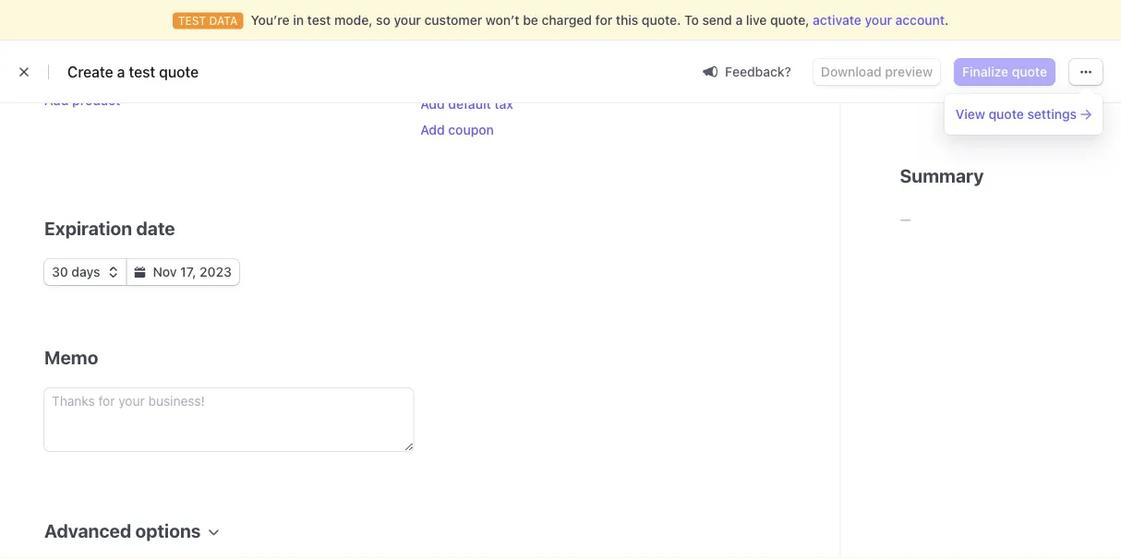 Task type: locate. For each thing, give the bounding box(es) containing it.
1 vertical spatial test
[[129, 63, 155, 81]]

1 horizontal spatial a
[[736, 12, 743, 28]]

you're
[[251, 12, 290, 28]]

0 horizontal spatial svg image
[[108, 267, 119, 278]]

customer
[[425, 12, 482, 28]]

default
[[448, 97, 491, 112]]

your right 'activate' on the top of page
[[865, 12, 892, 28]]

add for add coupon
[[421, 122, 445, 138]]

download preview
[[821, 64, 933, 79]]

nov 17, 2023
[[153, 265, 232, 280]]

product
[[72, 93, 120, 108]]

test for in
[[307, 12, 331, 28]]

download preview button
[[814, 59, 941, 85]]

svg image
[[1081, 67, 1092, 78], [108, 267, 119, 278]]

test for a
[[129, 63, 155, 81]]

create
[[67, 63, 113, 81]]

advanced options
[[44, 520, 201, 542]]

finalize
[[963, 64, 1009, 79]]

quote inside 'button'
[[1012, 64, 1048, 79]]

add
[[44, 93, 69, 108], [421, 97, 445, 112], [421, 122, 445, 138]]

0 vertical spatial a
[[736, 12, 743, 28]]

view quote settings
[[956, 107, 1077, 122]]

quote right create
[[159, 63, 199, 81]]

a right create
[[117, 63, 125, 81]]

1 horizontal spatial your
[[865, 12, 892, 28]]

0 horizontal spatial your
[[394, 12, 421, 28]]

download
[[821, 64, 882, 79]]

.
[[945, 12, 949, 28]]

quote.
[[642, 12, 681, 28]]

be
[[523, 12, 539, 28]]

options
[[135, 520, 201, 542]]

quote right view at the right of the page
[[989, 107, 1024, 122]]

feedback? button
[[696, 59, 799, 85]]

30 days button
[[44, 260, 126, 285]]

svg image left svg icon
[[108, 267, 119, 278]]

charged
[[542, 12, 592, 28]]

to
[[685, 12, 699, 28]]

test right in
[[307, 12, 331, 28]]

your right so
[[394, 12, 421, 28]]

test
[[307, 12, 331, 28], [129, 63, 155, 81]]

0 vertical spatial test
[[307, 12, 331, 28]]

your
[[394, 12, 421, 28], [865, 12, 892, 28]]

a left live
[[736, 12, 743, 28]]

0 horizontal spatial a
[[117, 63, 125, 81]]

1 vertical spatial svg image
[[108, 267, 119, 278]]

you're in test mode, so your customer won't be charged for this quote. to send a live quote, activate your account .
[[251, 12, 949, 28]]

svg image up view quote settings link
[[1081, 67, 1092, 78]]

add coupon button
[[421, 121, 494, 140]]

quote up view quote settings link
[[1012, 64, 1048, 79]]

add left coupon
[[421, 122, 445, 138]]

1 horizontal spatial test
[[307, 12, 331, 28]]

nov 17, 2023 button
[[127, 260, 239, 285]]

view quote settings link
[[949, 102, 1099, 127]]

summary
[[900, 164, 984, 186]]

won't
[[486, 12, 520, 28]]

live
[[746, 12, 767, 28]]

add left product
[[44, 93, 69, 108]]

a
[[736, 12, 743, 28], [117, 63, 125, 81]]

1 horizontal spatial svg image
[[1081, 67, 1092, 78]]

add default tax button
[[421, 95, 514, 114]]

quote
[[159, 63, 199, 81], [1012, 64, 1048, 79], [989, 107, 1024, 122]]

finalize quote button
[[955, 59, 1055, 85]]

settings
[[1028, 107, 1077, 122]]

test right create
[[129, 63, 155, 81]]

quote for view
[[989, 107, 1024, 122]]

0 horizontal spatial test
[[129, 63, 155, 81]]

1 your from the left
[[394, 12, 421, 28]]

add up add coupon
[[421, 97, 445, 112]]

send
[[703, 12, 732, 28]]

view
[[956, 107, 986, 122]]



Task type: vqa. For each thing, say whether or not it's contained in the screenshot.
second Shortcuts element from the top
no



Task type: describe. For each thing, give the bounding box(es) containing it.
feedback?
[[725, 64, 792, 79]]

so
[[376, 12, 391, 28]]

coupon
[[448, 122, 494, 138]]

memo
[[44, 346, 98, 368]]

advanced
[[44, 520, 131, 542]]

account
[[896, 12, 945, 28]]

activate your account link
[[813, 11, 945, 30]]

2023
[[200, 265, 232, 280]]

mode,
[[334, 12, 373, 28]]

tax
[[495, 97, 514, 112]]

in
[[293, 12, 304, 28]]

add coupon
[[421, 122, 494, 138]]

Thanks for your business! text field
[[44, 389, 413, 452]]

svg image
[[134, 267, 146, 278]]

2 your from the left
[[865, 12, 892, 28]]

30
[[52, 265, 68, 280]]

quote for finalize
[[1012, 64, 1048, 79]]

activate
[[813, 12, 862, 28]]

add product
[[44, 93, 120, 108]]

add for add default tax
[[421, 97, 445, 112]]

0 vertical spatial svg image
[[1081, 67, 1092, 78]]

preview
[[885, 64, 933, 79]]

days
[[72, 265, 100, 280]]

this
[[616, 12, 639, 28]]

—
[[900, 212, 911, 227]]

30 days
[[52, 265, 100, 280]]

expiration date
[[44, 217, 175, 239]]

create a test quote
[[67, 63, 199, 81]]

add for add product
[[44, 93, 69, 108]]

expiration
[[44, 217, 132, 239]]

quote,
[[771, 12, 810, 28]]

svg image inside 30 days popup button
[[108, 267, 119, 278]]

17,
[[180, 265, 196, 280]]

1 vertical spatial a
[[117, 63, 125, 81]]

for
[[596, 12, 613, 28]]

add default tax
[[421, 97, 514, 112]]

finalize quote
[[963, 64, 1048, 79]]

add product button
[[44, 91, 120, 110]]

nov
[[153, 265, 177, 280]]

date
[[136, 217, 175, 239]]



